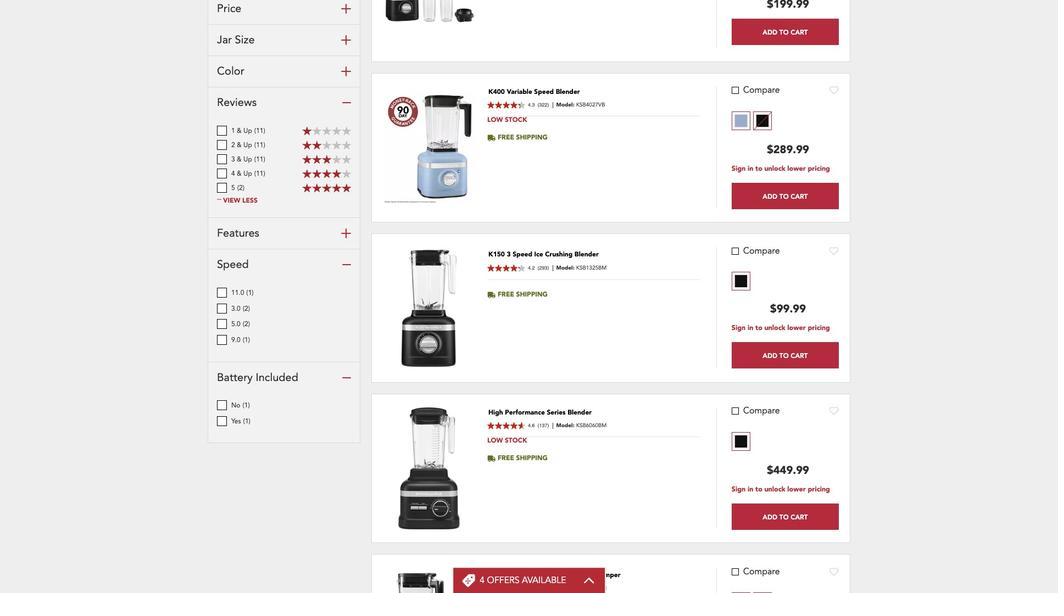 Task type: describe. For each thing, give the bounding box(es) containing it.
free for $449.99
[[498, 454, 514, 463]]

add to wish list image for $289.99
[[830, 86, 839, 95]]

11.0
[[231, 288, 244, 297]]

11.0 (1)
[[231, 288, 254, 297]]

& for 3
[[237, 155, 242, 164]]

(2) for 5 (2)
[[237, 183, 245, 192]]

k150 3 speed ice crushing blender with 2 personal blender jars image
[[383, 0, 476, 24]]

k400 for k400 variable speed blender with tamper
[[489, 571, 505, 580]]

k150
[[489, 250, 505, 259]]

4.3 (322)
[[528, 102, 549, 108]]

2
[[231, 141, 235, 149]]

k400 variable speed blender with tamper link
[[489, 571, 621, 580]]

free shipping for $449.99
[[498, 454, 548, 463]]

(1) for yes (1)
[[243, 417, 251, 426]]

up for 2 & up
[[243, 141, 252, 149]]

low stock for $289.99
[[488, 116, 527, 124]]

battery
[[217, 370, 253, 385]]

offers
[[487, 575, 520, 587]]

$289.99
[[767, 142, 810, 157]]

(616)
[[538, 587, 549, 592]]

sign for $449.99
[[732, 485, 746, 495]]

9.0
[[231, 336, 241, 345]]

4 & up (11)
[[231, 169, 265, 178]]

low stock for $449.99
[[488, 437, 527, 445]]

color image
[[341, 66, 351, 76]]

yes
[[231, 417, 241, 426]]

$99.99
[[771, 302, 806, 316]]

blender for high performance series blender
[[568, 409, 592, 417]]

1 add to cart button from the top
[[732, 19, 839, 45]]

to for $99.99
[[756, 324, 763, 333]]

1
[[231, 126, 235, 135]]

in for $449.99
[[748, 485, 754, 495]]

unlock for $99.99
[[765, 324, 786, 333]]

black matte image for $99.99
[[735, 275, 748, 288]]

3 to from the top
[[780, 352, 789, 360]]

series
[[547, 409, 566, 417]]

lower for $99.99
[[788, 324, 806, 333]]

9.0 (1)
[[231, 336, 250, 345]]

1 horizontal spatial 3
[[507, 250, 511, 259]]

2 & up (11)
[[231, 141, 265, 149]]

2 free shipping from the top
[[498, 290, 548, 299]]

(11) for 4 & up (11)
[[254, 169, 265, 178]]

(11) for 1 & up (11)
[[254, 126, 265, 135]]

in for $99.99
[[748, 324, 754, 333]]

heading containing 4
[[480, 575, 567, 587]]

shipping for $449.99
[[516, 454, 548, 463]]

5 (2)
[[231, 183, 245, 192]]

2 to from the top
[[780, 192, 789, 200]]

promo tag image
[[462, 574, 476, 588]]

available
[[522, 575, 567, 587]]

3.0
[[231, 304, 241, 313]]

4.3
[[528, 102, 535, 108]]

stock for $289.99
[[505, 116, 527, 124]]

(1) for 9.0 (1)
[[243, 336, 250, 345]]

4 for 4 offers available
[[480, 575, 485, 587]]

(137)
[[538, 423, 549, 429]]

compare for $449.99
[[744, 405, 780, 417]]

black matte image
[[756, 114, 769, 128]]

to for $289.99
[[756, 164, 763, 174]]

no (1)
[[231, 401, 250, 410]]

(2) for 3.0 (2)
[[243, 304, 250, 313]]

4.2 (293)
[[528, 266, 549, 271]]

1 cart from the top
[[791, 28, 808, 36]]

k400 variable speed blender link
[[489, 88, 580, 96]]

ice
[[535, 250, 543, 259]]

3 & up (11)
[[231, 155, 265, 164]]

crushing
[[545, 250, 573, 259]]

2 add to cart from the top
[[763, 192, 808, 200]]

compare for $99.99
[[744, 245, 780, 257]]

reviews image
[[342, 98, 351, 107]]

5.0
[[231, 320, 241, 329]]

k150 3 speed ice crushing blender link
[[489, 250, 599, 259]]

model: ksb4027vb
[[557, 101, 605, 109]]

shipping for $289.99
[[516, 133, 548, 142]]

reviews
[[217, 95, 257, 110]]

2 add from the top
[[763, 192, 778, 200]]

pricing for $289.99
[[808, 164, 831, 174]]

3 add to cart from the top
[[763, 352, 808, 360]]

sign in to unlock lower pricing for $449.99
[[732, 485, 831, 495]]

(1) for 11.0 (1)
[[246, 288, 254, 297]]

blender for k400 variable speed blender
[[556, 88, 580, 96]]

(1) for no (1)
[[243, 401, 250, 410]]

& for 4
[[237, 169, 242, 178]]

k400 variable speed blender
[[489, 88, 580, 96]]

k400 variable speed blender with tamper image
[[383, 569, 476, 594]]

model: for $99.99
[[557, 264, 575, 272]]

up for 1 & up
[[243, 126, 252, 135]]

4.2
[[528, 266, 535, 271]]

color
[[217, 64, 244, 78]]

high performance series blender
[[489, 409, 592, 417]]

tamper
[[598, 571, 621, 580]]

4.6 (137)
[[528, 423, 549, 429]]

battery included
[[217, 370, 298, 385]]

to for $449.99
[[756, 485, 763, 495]]

5
[[231, 183, 235, 192]]

(11) for 2 & up (11)
[[254, 141, 265, 149]]

jar
[[217, 32, 232, 47]]

minus image
[[217, 196, 222, 203]]

model: for $289.99
[[557, 101, 575, 109]]

high performance series blender image
[[396, 405, 462, 532]]

compare for $289.99
[[744, 84, 780, 96]]

stock for $449.99
[[505, 437, 527, 445]]



Task type: vqa. For each thing, say whether or not it's contained in the screenshot.
30 at the left of page
no



Task type: locate. For each thing, give the bounding box(es) containing it.
included
[[256, 370, 298, 385]]

0 vertical spatial sign in to unlock lower pricing
[[732, 164, 831, 174]]

k400 variable speed blender with tamper
[[489, 571, 621, 580]]

with
[[582, 571, 596, 580]]

4.6
[[528, 423, 535, 429]]

up
[[243, 126, 252, 135], [243, 141, 252, 149], [243, 155, 252, 164], [243, 169, 252, 178]]

pricing for $449.99
[[808, 485, 831, 495]]

free shipping down '4.6'
[[498, 454, 548, 463]]

2 low from the top
[[488, 437, 503, 445]]

size
[[235, 32, 255, 47]]

up down 2 & up (11)
[[243, 155, 252, 164]]

2 model: from the top
[[557, 264, 575, 272]]

blue velvet image
[[735, 114, 748, 128]]

0 vertical spatial add to wish list image
[[830, 86, 839, 95]]

0 vertical spatial sign
[[732, 164, 746, 174]]

1 vertical spatial low
[[488, 437, 503, 445]]

3 free from the top
[[498, 454, 514, 463]]

2 variable from the top
[[507, 571, 532, 580]]

(1) right 11.0
[[246, 288, 254, 297]]

0 vertical spatial k400
[[489, 88, 505, 96]]

speed up 11.0
[[217, 257, 249, 272]]

unlock down $449.99
[[765, 485, 786, 495]]

0 vertical spatial unlock
[[765, 164, 786, 174]]

sign for $99.99
[[732, 324, 746, 333]]

2 vertical spatial unlock
[[765, 485, 786, 495]]

4 up from the top
[[243, 169, 252, 178]]

low for $449.99
[[488, 437, 503, 445]]

free shipping down 4.2
[[498, 290, 548, 299]]

ksb6060bm
[[576, 422, 607, 430]]

1 vertical spatial in
[[748, 324, 754, 333]]

low down k400 variable speed blender link
[[488, 116, 503, 124]]

0 vertical spatial 4
[[231, 169, 235, 178]]

& right '1'
[[237, 126, 242, 135]]

variable up 4.3
[[507, 88, 532, 96]]

lower down '$289.99'
[[788, 164, 806, 174]]

lower
[[788, 164, 806, 174], [788, 324, 806, 333], [788, 485, 806, 495]]

2 vertical spatial free shipping
[[498, 454, 548, 463]]

(1) right no
[[243, 401, 250, 410]]

up down 1 & up (11)
[[243, 141, 252, 149]]

2 black matte image from the top
[[735, 435, 748, 449]]

$449.99
[[767, 463, 810, 478]]

3 free shipping from the top
[[498, 454, 548, 463]]

3 right k150
[[507, 250, 511, 259]]

2 vertical spatial pricing
[[808, 485, 831, 495]]

sign
[[732, 164, 746, 174], [732, 324, 746, 333], [732, 485, 746, 495]]

3 add to cart button from the top
[[732, 343, 839, 369]]

reviews element
[[208, 124, 360, 218]]

add to wish list image for $449.99
[[830, 407, 839, 416]]

3 model: from the top
[[557, 422, 575, 430]]

free shipping for $289.99
[[498, 133, 548, 142]]

2 up from the top
[[243, 141, 252, 149]]

2 (11) from the top
[[254, 141, 265, 149]]

1 vertical spatial black matte image
[[735, 435, 748, 449]]

1 to from the top
[[780, 28, 789, 36]]

model: down series
[[557, 422, 575, 430]]

(11) down the 3 & up (11)
[[254, 169, 265, 178]]

shipping
[[516, 133, 548, 142], [516, 290, 548, 299], [516, 454, 548, 463]]

k150 3 speed ice crushing blender image
[[397, 245, 462, 371]]

1 free from the top
[[498, 133, 514, 142]]

1 vertical spatial stock
[[505, 437, 527, 445]]

1 vertical spatial add to wish list image
[[830, 247, 839, 256]]

2 to from the top
[[756, 324, 763, 333]]

stock
[[505, 116, 527, 124], [505, 437, 527, 445]]

free
[[498, 133, 514, 142], [498, 290, 514, 299], [498, 454, 514, 463]]

0 vertical spatial lower
[[788, 164, 806, 174]]

features
[[217, 226, 259, 241]]

1 unlock from the top
[[765, 164, 786, 174]]

1 vertical spatial variable
[[507, 571, 532, 580]]

3 & from the top
[[237, 155, 242, 164]]

1 add to cart from the top
[[763, 28, 808, 36]]

1 vertical spatial free
[[498, 290, 514, 299]]

(11) down 1 & up (11)
[[254, 141, 265, 149]]

lower for $289.99
[[788, 164, 806, 174]]

battery included image
[[342, 374, 351, 382]]

sign in to unlock lower pricing for $289.99
[[732, 164, 831, 174]]

k400
[[489, 88, 505, 96], [489, 571, 505, 580]]

view
[[223, 196, 241, 205]]

0 horizontal spatial 3
[[231, 155, 235, 164]]

blender for k400 variable speed blender with tamper
[[556, 571, 580, 580]]

less
[[242, 196, 258, 205]]

unlock down '$289.99'
[[765, 164, 786, 174]]

speed
[[534, 88, 554, 96], [513, 250, 533, 259], [217, 257, 249, 272], [534, 571, 554, 580]]

1 shipping from the top
[[516, 133, 548, 142]]

performance
[[505, 409, 545, 417]]

& up 5 (2)
[[237, 169, 242, 178]]

3 pricing from the top
[[808, 485, 831, 495]]

1 & up (11)
[[231, 126, 265, 135]]

(2) right 3.0
[[243, 304, 250, 313]]

speed for k150 3 speed ice crushing blender
[[513, 250, 533, 259]]

black matte image
[[735, 275, 748, 288], [735, 435, 748, 449]]

4 add from the top
[[763, 513, 778, 521]]

0 vertical spatial black matte image
[[735, 275, 748, 288]]

free down k150
[[498, 290, 514, 299]]

2 vertical spatial shipping
[[516, 454, 548, 463]]

1 vertical spatial (2)
[[243, 304, 250, 313]]

variable
[[507, 88, 532, 96], [507, 571, 532, 580]]

3 (11) from the top
[[254, 155, 265, 164]]

model: for $449.99
[[557, 422, 575, 430]]

2 pricing from the top
[[808, 324, 831, 333]]

4.4 (616)
[[528, 587, 549, 592]]

blender up the model: ksb4027vb on the top
[[556, 88, 580, 96]]

3.0 (2)
[[231, 304, 250, 313]]

k150 3 speed ice crushing blender
[[489, 250, 599, 259]]

unlock for $449.99
[[765, 485, 786, 495]]

speed left the ice
[[513, 250, 533, 259]]

3 cart from the top
[[791, 352, 808, 360]]

1 horizontal spatial 4
[[480, 575, 485, 587]]

lower down $449.99
[[788, 485, 806, 495]]

ksb1325bm
[[576, 264, 607, 272]]

blender up model: ksb4028bm
[[556, 571, 580, 580]]

stock down performance
[[505, 437, 527, 445]]

3 add from the top
[[763, 352, 778, 360]]

3 add to wish list image from the top
[[830, 407, 839, 416]]

4 right promo tag "icon"
[[480, 575, 485, 587]]

variable for k400 variable speed blender
[[507, 88, 532, 96]]

1 to from the top
[[756, 164, 763, 174]]

1 add to wish list image from the top
[[830, 86, 839, 95]]

stock down k400 variable speed blender
[[505, 116, 527, 124]]

0 vertical spatial variable
[[507, 88, 532, 96]]

model: ksb4028bm
[[557, 585, 607, 593]]

2 vertical spatial add to wish list image
[[830, 407, 839, 416]]

variable for k400 variable speed blender with tamper
[[507, 571, 532, 580]]

speed up (322)
[[534, 88, 554, 96]]

1 & from the top
[[237, 126, 242, 135]]

heading
[[480, 575, 567, 587]]

low stock down high in the bottom of the page
[[488, 437, 527, 445]]

1 (11) from the top
[[254, 126, 265, 135]]

1 pricing from the top
[[808, 164, 831, 174]]

4 compare from the top
[[744, 566, 780, 578]]

4 add to cart button from the top
[[732, 504, 839, 531]]

free for $289.99
[[498, 133, 514, 142]]

1 vertical spatial lower
[[788, 324, 806, 333]]

4
[[231, 169, 235, 178], [480, 575, 485, 587]]

blender
[[556, 88, 580, 96], [575, 250, 599, 259], [568, 409, 592, 417], [556, 571, 580, 580]]

(2) right 5
[[237, 183, 245, 192]]

model: right (322)
[[557, 101, 575, 109]]

high
[[489, 409, 503, 417]]

1 variable from the top
[[507, 88, 532, 96]]

sign in to unlock lower pricing down $99.99
[[732, 324, 831, 333]]

0 vertical spatial 3
[[231, 155, 235, 164]]

4 (11) from the top
[[254, 169, 265, 178]]

cart
[[791, 28, 808, 36], [791, 192, 808, 200], [791, 352, 808, 360], [791, 513, 808, 521]]

sign for $289.99
[[732, 164, 746, 174]]

0 vertical spatial (2)
[[237, 183, 245, 192]]

4 to from the top
[[780, 513, 789, 521]]

add to wish list image
[[830, 86, 839, 95], [830, 247, 839, 256], [830, 407, 839, 416]]

features image
[[341, 229, 351, 239]]

up up 2 & up (11)
[[243, 126, 252, 135]]

1 k400 from the top
[[489, 88, 505, 96]]

high performance series blender link
[[489, 409, 592, 417]]

4 inside reviews element
[[231, 169, 235, 178]]

3 down 2
[[231, 155, 235, 164]]

pricing for $99.99
[[808, 324, 831, 333]]

free shipping
[[498, 133, 548, 142], [498, 290, 548, 299], [498, 454, 548, 463]]

model: ksb1325bm
[[557, 264, 607, 272]]

model: ksb6060bm
[[557, 422, 607, 430]]

4 model: from the top
[[557, 585, 575, 593]]

pricing
[[808, 164, 831, 174], [808, 324, 831, 333], [808, 485, 831, 495]]

no
[[231, 401, 240, 410]]

2 vertical spatial sign
[[732, 485, 746, 495]]

3 lower from the top
[[788, 485, 806, 495]]

1 vertical spatial free shipping
[[498, 290, 548, 299]]

2 lower from the top
[[788, 324, 806, 333]]

view less
[[223, 196, 258, 205]]

0 vertical spatial low
[[488, 116, 503, 124]]

(322)
[[538, 102, 549, 108]]

2 free from the top
[[498, 290, 514, 299]]

1 vertical spatial sign
[[732, 324, 746, 333]]

2 shipping from the top
[[516, 290, 548, 299]]

1 black matte image from the top
[[735, 275, 748, 288]]

& for 2
[[237, 141, 242, 149]]

& for 1
[[237, 126, 242, 135]]

0 vertical spatial shipping
[[516, 133, 548, 142]]

2 vertical spatial in
[[748, 485, 754, 495]]

yes (1)
[[231, 417, 251, 426]]

jar size
[[217, 32, 255, 47]]

variable up 4.4
[[507, 571, 532, 580]]

up for 3 & up
[[243, 155, 252, 164]]

1 vertical spatial unlock
[[765, 324, 786, 333]]

price image
[[341, 4, 351, 14]]

0 vertical spatial low stock
[[488, 116, 527, 124]]

free down high in the bottom of the page
[[498, 454, 514, 463]]

2 stock from the top
[[505, 437, 527, 445]]

jar size image
[[341, 35, 351, 45]]

1 sign from the top
[[732, 164, 746, 174]]

1 vertical spatial k400
[[489, 571, 505, 580]]

shipping down '4.6'
[[516, 454, 548, 463]]

1 vertical spatial sign in to unlock lower pricing
[[732, 324, 831, 333]]

ksb4028bm
[[576, 585, 607, 593]]

1 free shipping from the top
[[498, 133, 548, 142]]

sign in to unlock lower pricing down $449.99
[[732, 485, 831, 495]]

1 vertical spatial 4
[[480, 575, 485, 587]]

add to wish list image for $99.99
[[830, 247, 839, 256]]

free shipping down 4.3
[[498, 133, 548, 142]]

&
[[237, 126, 242, 135], [237, 141, 242, 149], [237, 155, 242, 164], [237, 169, 242, 178]]

low down high in the bottom of the page
[[488, 437, 503, 445]]

0 vertical spatial stock
[[505, 116, 527, 124]]

2 in from the top
[[748, 324, 754, 333]]

2 vertical spatial to
[[756, 485, 763, 495]]

sign in to unlock lower pricing
[[732, 164, 831, 174], [732, 324, 831, 333], [732, 485, 831, 495]]

add to wish list image
[[830, 568, 839, 577]]

3
[[231, 155, 235, 164], [507, 250, 511, 259]]

1 stock from the top
[[505, 116, 527, 124]]

add to cart
[[763, 28, 808, 36], [763, 192, 808, 200], [763, 352, 808, 360], [763, 513, 808, 521]]

3 sign in to unlock lower pricing from the top
[[732, 485, 831, 495]]

free down k400 variable speed blender
[[498, 133, 514, 142]]

2 unlock from the top
[[765, 324, 786, 333]]

(11)
[[254, 126, 265, 135], [254, 141, 265, 149], [254, 155, 265, 164], [254, 169, 265, 178]]

chevron icon image
[[583, 578, 595, 584]]

4 & from the top
[[237, 169, 242, 178]]

1 sign in to unlock lower pricing from the top
[[732, 164, 831, 174]]

in for $289.99
[[748, 164, 754, 174]]

unlock for $289.99
[[765, 164, 786, 174]]

1 lower from the top
[[788, 164, 806, 174]]

(293)
[[538, 266, 549, 271]]

price
[[217, 1, 242, 16]]

3 compare from the top
[[744, 405, 780, 417]]

2 low stock from the top
[[488, 437, 527, 445]]

model:
[[557, 101, 575, 109], [557, 264, 575, 272], [557, 422, 575, 430], [557, 585, 575, 593]]

2 vertical spatial lower
[[788, 485, 806, 495]]

sign in to unlock lower pricing for $99.99
[[732, 324, 831, 333]]

1 vertical spatial shipping
[[516, 290, 548, 299]]

0 vertical spatial free
[[498, 133, 514, 142]]

0 vertical spatial to
[[756, 164, 763, 174]]

1 vertical spatial to
[[756, 324, 763, 333]]

2 compare from the top
[[744, 245, 780, 257]]

to
[[756, 164, 763, 174], [756, 324, 763, 333], [756, 485, 763, 495]]

(2) inside reviews element
[[237, 183, 245, 192]]

2 & from the top
[[237, 141, 242, 149]]

unlock
[[765, 164, 786, 174], [765, 324, 786, 333], [765, 485, 786, 495]]

0 vertical spatial pricing
[[808, 164, 831, 174]]

k400 variable speed blender image
[[383, 92, 476, 204]]

5.0 (2)
[[231, 320, 250, 329]]

shipping down 4.2
[[516, 290, 548, 299]]

shipping down 4.3
[[516, 133, 548, 142]]

1 up from the top
[[243, 126, 252, 135]]

in
[[748, 164, 754, 174], [748, 324, 754, 333], [748, 485, 754, 495]]

(1) right yes
[[243, 417, 251, 426]]

up for 4 & up
[[243, 169, 252, 178]]

blender up 'model: ksb6060bm'
[[568, 409, 592, 417]]

model: down the k400 variable speed blender with tamper
[[557, 585, 575, 593]]

(11) up 2 & up (11)
[[254, 126, 265, 135]]

3 to from the top
[[756, 485, 763, 495]]

(11) for 3 & up (11)
[[254, 155, 265, 164]]

& up 4 & up (11)
[[237, 155, 242, 164]]

4 cart from the top
[[791, 513, 808, 521]]

view less button
[[217, 196, 258, 205]]

(2) for 5.0 (2)
[[243, 320, 250, 329]]

speed for k400 variable speed blender with tamper
[[534, 571, 554, 580]]

up down the 3 & up (11)
[[243, 169, 252, 178]]

& right 2
[[237, 141, 242, 149]]

1 compare from the top
[[744, 84, 780, 96]]

2 add to wish list image from the top
[[830, 247, 839, 256]]

3 shipping from the top
[[516, 454, 548, 463]]

lower for $449.99
[[788, 485, 806, 495]]

2 sign from the top
[[732, 324, 746, 333]]

1 low stock from the top
[[488, 116, 527, 124]]

speed for k400 variable speed blender
[[534, 88, 554, 96]]

speed up (616)
[[534, 571, 554, 580]]

lower down $99.99
[[788, 324, 806, 333]]

add to cart button
[[732, 19, 839, 45], [732, 183, 839, 210], [732, 343, 839, 369], [732, 504, 839, 531]]

4 up 5
[[231, 169, 235, 178]]

blender up ksb1325bm on the top
[[575, 250, 599, 259]]

0 horizontal spatial 4
[[231, 169, 235, 178]]

3 up from the top
[[243, 155, 252, 164]]

(2)
[[237, 183, 245, 192], [243, 304, 250, 313], [243, 320, 250, 329]]

(11) down 2 & up (11)
[[254, 155, 265, 164]]

low stock
[[488, 116, 527, 124], [488, 437, 527, 445]]

(2) right 5.0
[[243, 320, 250, 329]]

3 inside reviews element
[[231, 155, 235, 164]]

compare
[[744, 84, 780, 96], [744, 245, 780, 257], [744, 405, 780, 417], [744, 566, 780, 578]]

2 vertical spatial sign in to unlock lower pricing
[[732, 485, 831, 495]]

black matte image for $449.99
[[735, 435, 748, 449]]

unlock down $99.99
[[765, 324, 786, 333]]

1 in from the top
[[748, 164, 754, 174]]

2 cart from the top
[[791, 192, 808, 200]]

1 vertical spatial low stock
[[488, 437, 527, 445]]

sign in to unlock lower pricing down '$289.99'
[[732, 164, 831, 174]]

(1) right 9.0
[[243, 336, 250, 345]]

2 k400 from the top
[[489, 571, 505, 580]]

2 add to cart button from the top
[[732, 183, 839, 210]]

to
[[780, 28, 789, 36], [780, 192, 789, 200], [780, 352, 789, 360], [780, 513, 789, 521]]

3 in from the top
[[748, 485, 754, 495]]

model: down crushing
[[557, 264, 575, 272]]

add
[[763, 28, 778, 36], [763, 192, 778, 200], [763, 352, 778, 360], [763, 513, 778, 521]]

low for $289.99
[[488, 116, 503, 124]]

4 for 4 & up (11)
[[231, 169, 235, 178]]

1 vertical spatial 3
[[507, 250, 511, 259]]

1 low from the top
[[488, 116, 503, 124]]

3 sign from the top
[[732, 485, 746, 495]]

ksb4027vb
[[576, 101, 605, 109]]

1 vertical spatial pricing
[[808, 324, 831, 333]]

4 add to cart from the top
[[763, 513, 808, 521]]

low stock down k400 variable speed blender link
[[488, 116, 527, 124]]

1 model: from the top
[[557, 101, 575, 109]]

k400 for k400 variable speed blender
[[489, 88, 505, 96]]

2 vertical spatial free
[[498, 454, 514, 463]]

2 sign in to unlock lower pricing from the top
[[732, 324, 831, 333]]

speed image
[[342, 261, 351, 269]]

4 offers available
[[480, 575, 567, 587]]

0 vertical spatial in
[[748, 164, 754, 174]]

1 add from the top
[[763, 28, 778, 36]]

3 unlock from the top
[[765, 485, 786, 495]]

0 vertical spatial free shipping
[[498, 133, 548, 142]]

4.4
[[528, 587, 535, 592]]

2 vertical spatial (2)
[[243, 320, 250, 329]]



